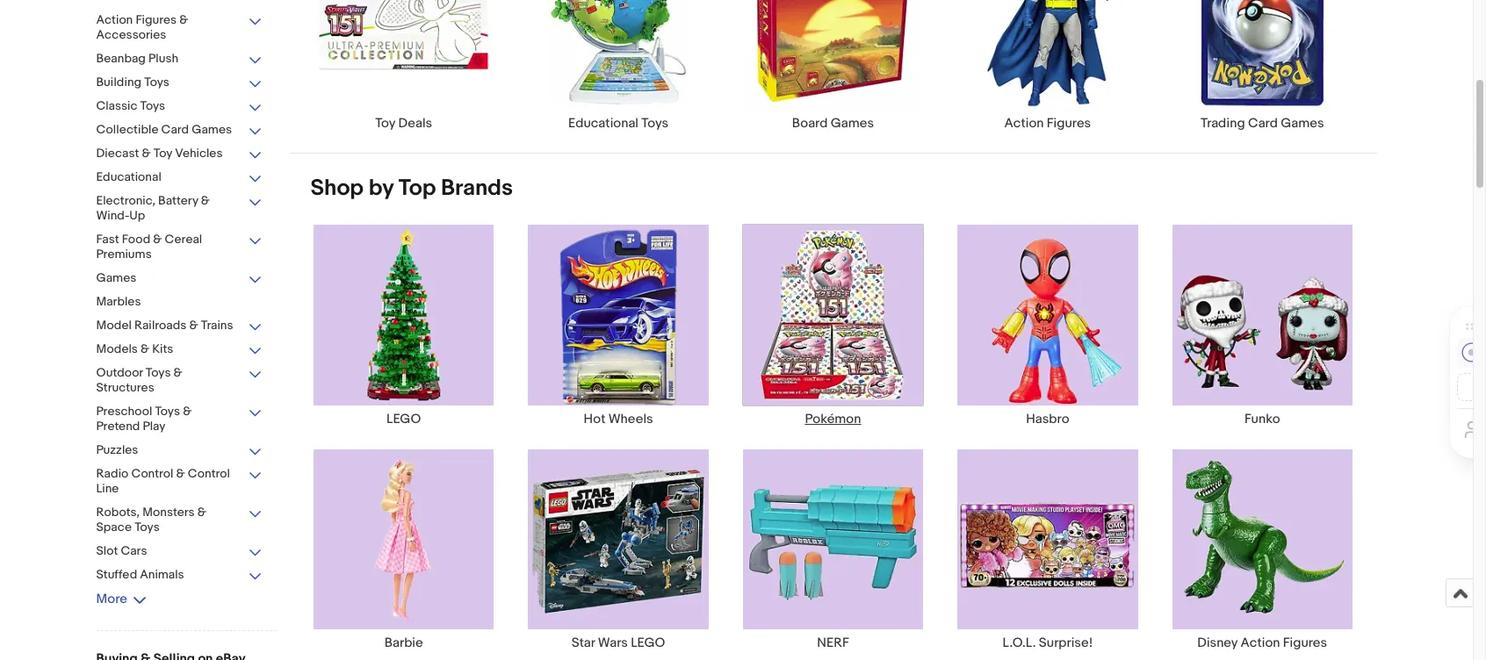 Task type: describe. For each thing, give the bounding box(es) containing it.
collectible card games button
[[96, 122, 263, 139]]

model
[[96, 318, 132, 333]]

slot cars button
[[96, 544, 263, 561]]

toy inside action figures & accessories beanbag plush building toys classic toys collectible card games diecast & toy vehicles educational electronic, battery & wind-up fast food & cereal premiums games marbles model railroads & trains models & kits outdoor toys & structures preschool toys & pretend play puzzles radio control & control line robots, monsters & space toys slot cars stuffed animals
[[154, 146, 172, 161]]

deals
[[398, 115, 432, 132]]

space
[[96, 520, 132, 535]]

l.o.l. surprise! link
[[941, 449, 1155, 652]]

games right 'board'
[[831, 115, 874, 132]]

collectible
[[96, 122, 159, 137]]

fast food & cereal premiums button
[[96, 232, 263, 264]]

lego link
[[297, 224, 511, 428]]

funko link
[[1155, 224, 1370, 428]]

board games link
[[726, 0, 941, 132]]

games up the vehicles
[[192, 122, 232, 137]]

vehicles
[[175, 146, 223, 161]]

funko
[[1245, 411, 1281, 428]]

cereal
[[165, 232, 202, 247]]

toy deals link
[[297, 0, 511, 132]]

figures for action figures & accessories beanbag plush building toys classic toys collectible card games diecast & toy vehicles educational electronic, battery & wind-up fast food & cereal premiums games marbles model railroads & trains models & kits outdoor toys & structures preschool toys & pretend play puzzles radio control & control line robots, monsters & space toys slot cars stuffed animals
[[136, 12, 177, 27]]

action for action figures
[[1005, 115, 1044, 132]]

radio control & control line button
[[96, 467, 263, 498]]

surprise!
[[1039, 635, 1093, 652]]

2 horizontal spatial figures
[[1284, 635, 1328, 652]]

educational inside action figures & accessories beanbag plush building toys classic toys collectible card games diecast & toy vehicles educational electronic, battery & wind-up fast food & cereal premiums games marbles model railroads & trains models & kits outdoor toys & structures preschool toys & pretend play puzzles radio control & control line robots, monsters & space toys slot cars stuffed animals
[[96, 170, 161, 185]]

top
[[399, 175, 436, 202]]

figures for action figures
[[1047, 115, 1091, 132]]

stuffed
[[96, 568, 137, 583]]

pokémon
[[805, 411, 861, 428]]

shop
[[311, 175, 364, 202]]

radio
[[96, 467, 129, 481]]

pretend
[[96, 419, 140, 434]]

disney action figures
[[1198, 635, 1328, 652]]

action figures & accessories button
[[96, 12, 263, 44]]

& right food
[[153, 232, 162, 247]]

plush
[[149, 51, 178, 66]]

1 horizontal spatial educational
[[568, 115, 639, 132]]

premiums
[[96, 247, 152, 262]]

play
[[143, 419, 166, 434]]

monsters
[[142, 505, 195, 520]]

fast
[[96, 232, 119, 247]]

toy deals
[[375, 115, 432, 132]]

marbles link
[[96, 294, 263, 311]]

wars
[[598, 635, 628, 652]]

& left the trains
[[189, 318, 198, 333]]

barbie
[[385, 635, 423, 652]]

robots,
[[96, 505, 140, 520]]

up
[[129, 208, 145, 223]]

more button
[[96, 591, 147, 608]]

disney
[[1198, 635, 1238, 652]]

games up marbles
[[96, 271, 136, 286]]

food
[[122, 232, 150, 247]]

by
[[369, 175, 394, 202]]

beanbag
[[96, 51, 146, 66]]

hasbro
[[1026, 411, 1070, 428]]

models & kits button
[[96, 342, 263, 358]]

games button
[[96, 271, 263, 287]]

model railroads & trains button
[[96, 318, 263, 335]]

trading
[[1201, 115, 1246, 132]]

marbles
[[96, 294, 141, 309]]

slot
[[96, 544, 118, 559]]

action for action figures & accessories beanbag plush building toys classic toys collectible card games diecast & toy vehicles educational electronic, battery & wind-up fast food & cereal premiums games marbles model railroads & trains models & kits outdoor toys & structures preschool toys & pretend play puzzles radio control & control line robots, monsters & space toys slot cars stuffed animals
[[96, 12, 133, 27]]

pokémon link
[[726, 224, 941, 428]]

preschool
[[96, 404, 152, 419]]

robots, monsters & space toys button
[[96, 505, 263, 537]]

accessories
[[96, 27, 166, 42]]

wind-
[[96, 208, 129, 223]]

star wars lego
[[572, 635, 666, 652]]

card inside action figures & accessories beanbag plush building toys classic toys collectible card games diecast & toy vehicles educational electronic, battery & wind-up fast food & cereal premiums games marbles model railroads & trains models & kits outdoor toys & structures preschool toys & pretend play puzzles radio control & control line robots, monsters & space toys slot cars stuffed animals
[[161, 122, 189, 137]]

classic toys button
[[96, 98, 263, 115]]

puzzles button
[[96, 443, 263, 460]]



Task type: vqa. For each thing, say whether or not it's contained in the screenshot.
20% off 5+ with coupon text box for $23.95
no



Task type: locate. For each thing, give the bounding box(es) containing it.
hot wheels link
[[511, 224, 726, 428]]

hot wheels
[[584, 411, 653, 428]]

0 vertical spatial lego
[[387, 411, 421, 428]]

2 vertical spatial figures
[[1284, 635, 1328, 652]]

& down puzzles dropdown button
[[176, 467, 185, 481]]

0 horizontal spatial control
[[131, 467, 173, 481]]

nerf
[[817, 635, 849, 652]]

brands
[[441, 175, 513, 202]]

action figures link
[[941, 0, 1155, 132]]

figures inside action figures & accessories beanbag plush building toys classic toys collectible card games diecast & toy vehicles educational electronic, battery & wind-up fast food & cereal premiums games marbles model railroads & trains models & kits outdoor toys & structures preschool toys & pretend play puzzles radio control & control line robots, monsters & space toys slot cars stuffed animals
[[136, 12, 177, 27]]

1 vertical spatial action
[[1005, 115, 1044, 132]]

1 horizontal spatial toy
[[375, 115, 395, 132]]

classic
[[96, 98, 137, 113]]

building toys button
[[96, 75, 263, 91]]

trading card games link
[[1155, 0, 1370, 132]]

railroads
[[134, 318, 187, 333]]

kits
[[152, 342, 173, 357]]

models
[[96, 342, 138, 357]]

1 horizontal spatial figures
[[1047, 115, 1091, 132]]

games right trading
[[1281, 115, 1325, 132]]

1 vertical spatial toy
[[154, 146, 172, 161]]

educational toys
[[568, 115, 669, 132]]

1 horizontal spatial card
[[1249, 115, 1278, 132]]

toy left deals at the top of page
[[375, 115, 395, 132]]

& left kits
[[141, 342, 149, 357]]

disney action figures link
[[1155, 449, 1370, 652]]

animals
[[140, 568, 184, 583]]

educational button
[[96, 170, 263, 186]]

0 vertical spatial educational
[[568, 115, 639, 132]]

action figures
[[1005, 115, 1091, 132]]

barbie link
[[297, 449, 511, 652]]

2 horizontal spatial action
[[1241, 635, 1281, 652]]

cars
[[121, 544, 147, 559]]

nerf link
[[726, 449, 941, 652]]

& up beanbag plush dropdown button
[[179, 12, 188, 27]]

structures
[[96, 380, 154, 395]]

lego inside 'link'
[[387, 411, 421, 428]]

diecast
[[96, 146, 139, 161]]

0 horizontal spatial figures
[[136, 12, 177, 27]]

&
[[179, 12, 188, 27], [142, 146, 151, 161], [201, 193, 210, 208], [153, 232, 162, 247], [189, 318, 198, 333], [141, 342, 149, 357], [174, 366, 183, 380], [183, 404, 192, 419], [176, 467, 185, 481], [197, 505, 206, 520]]

shop by top brands
[[311, 175, 513, 202]]

electronic, battery & wind-up button
[[96, 193, 263, 225]]

outdoor
[[96, 366, 143, 380]]

battery
[[158, 193, 198, 208]]

stuffed animals button
[[96, 568, 263, 584]]

0 vertical spatial toy
[[375, 115, 395, 132]]

l.o.l. surprise!
[[1003, 635, 1093, 652]]

2 vertical spatial action
[[1241, 635, 1281, 652]]

control
[[131, 467, 173, 481], [188, 467, 230, 481]]

educational toys link
[[511, 0, 726, 132]]

lego
[[387, 411, 421, 428], [631, 635, 666, 652]]

0 horizontal spatial action
[[96, 12, 133, 27]]

0 horizontal spatial card
[[161, 122, 189, 137]]

board games
[[792, 115, 874, 132]]

beanbag plush button
[[96, 51, 263, 68]]

0 horizontal spatial toy
[[154, 146, 172, 161]]

action inside action figures & accessories beanbag plush building toys classic toys collectible card games diecast & toy vehicles educational electronic, battery & wind-up fast food & cereal premiums games marbles model railroads & trains models & kits outdoor toys & structures preschool toys & pretend play puzzles radio control & control line robots, monsters & space toys slot cars stuffed animals
[[96, 12, 133, 27]]

0 vertical spatial figures
[[136, 12, 177, 27]]

line
[[96, 481, 119, 496]]

& right diecast
[[142, 146, 151, 161]]

toys
[[144, 75, 170, 90], [140, 98, 165, 113], [642, 115, 669, 132], [146, 366, 171, 380], [155, 404, 180, 419], [135, 520, 160, 535]]

toy
[[375, 115, 395, 132], [154, 146, 172, 161]]

trains
[[201, 318, 233, 333]]

electronic,
[[96, 193, 156, 208]]

& right the monsters
[[197, 505, 206, 520]]

building
[[96, 75, 142, 90]]

& right battery
[[201, 193, 210, 208]]

l.o.l.
[[1003, 635, 1036, 652]]

diecast & toy vehicles button
[[96, 146, 263, 163]]

1 horizontal spatial action
[[1005, 115, 1044, 132]]

1 vertical spatial lego
[[631, 635, 666, 652]]

trading card games
[[1201, 115, 1325, 132]]

0 horizontal spatial educational
[[96, 170, 161, 185]]

& down models & kits 'dropdown button'
[[174, 366, 183, 380]]

outdoor toys & structures button
[[96, 366, 263, 397]]

board
[[792, 115, 828, 132]]

games
[[831, 115, 874, 132], [1281, 115, 1325, 132], [192, 122, 232, 137], [96, 271, 136, 286]]

0 vertical spatial action
[[96, 12, 133, 27]]

card right trading
[[1249, 115, 1278, 132]]

star
[[572, 635, 595, 652]]

0 horizontal spatial lego
[[387, 411, 421, 428]]

preschool toys & pretend play button
[[96, 404, 263, 436]]

figures
[[136, 12, 177, 27], [1047, 115, 1091, 132], [1284, 635, 1328, 652]]

toy down collectible card games dropdown button
[[154, 146, 172, 161]]

2 control from the left
[[188, 467, 230, 481]]

& down outdoor toys & structures dropdown button
[[183, 404, 192, 419]]

1 vertical spatial educational
[[96, 170, 161, 185]]

wheels
[[609, 411, 653, 428]]

more
[[96, 591, 127, 608]]

card down 'classic toys' dropdown button
[[161, 122, 189, 137]]

1 horizontal spatial control
[[188, 467, 230, 481]]

1 control from the left
[[131, 467, 173, 481]]

1 horizontal spatial lego
[[631, 635, 666, 652]]

1 vertical spatial figures
[[1047, 115, 1091, 132]]

hasbro link
[[941, 224, 1155, 428]]

educational
[[568, 115, 639, 132], [96, 170, 161, 185]]

puzzles
[[96, 443, 138, 458]]

hot
[[584, 411, 606, 428]]



